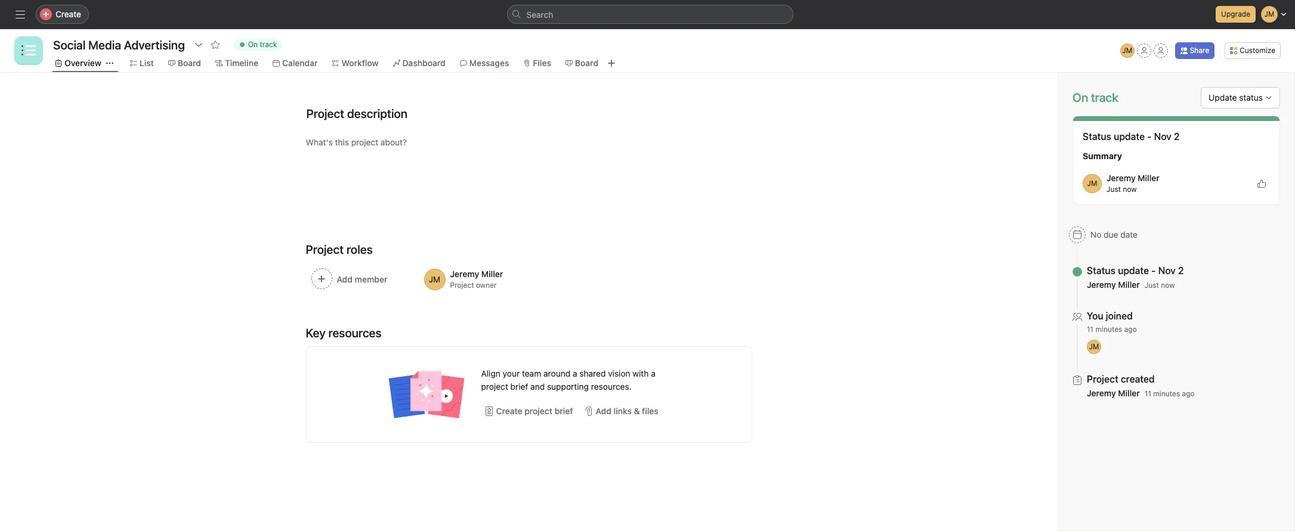 Task type: vqa. For each thing, say whether or not it's contained in the screenshot.
Miller within the Project created Jeremy Miller 11 minutes ago
yes



Task type: locate. For each thing, give the bounding box(es) containing it.
status inside status update - nov 2 jeremy miller just now
[[1087, 265, 1116, 276]]

add member button
[[306, 263, 414, 296]]

1 horizontal spatial brief
[[555, 406, 573, 416]]

1 horizontal spatial 11
[[1145, 390, 1151, 398]]

now inside status update - nov 2 jeremy miller just now
[[1161, 281, 1175, 290]]

0 vertical spatial jeremy
[[1107, 173, 1136, 183]]

brief inside button
[[555, 406, 573, 416]]

miller inside jeremy miller just now
[[1138, 173, 1160, 183]]

jeremy miller link for project created
[[1087, 388, 1140, 398]]

now
[[1123, 185, 1137, 194], [1161, 281, 1175, 290]]

on track
[[1073, 91, 1118, 104]]

2 vertical spatial miller
[[1118, 388, 1140, 398]]

jm inside button
[[1122, 46, 1132, 55]]

0 vertical spatial jm
[[1122, 46, 1132, 55]]

you joined button
[[1087, 310, 1137, 322]]

1 vertical spatial jeremy miller link
[[1087, 280, 1140, 290]]

jeremy miller link down summary
[[1107, 173, 1160, 183]]

0 horizontal spatial ago
[[1124, 325, 1137, 334]]

0 horizontal spatial brief
[[510, 382, 528, 392]]

1 vertical spatial create
[[496, 406, 522, 416]]

1 vertical spatial brief
[[555, 406, 573, 416]]

2 vertical spatial jm
[[1089, 342, 1099, 351]]

now down nov
[[1161, 281, 1175, 290]]

miller down project created
[[1118, 388, 1140, 398]]

0 horizontal spatial a
[[573, 369, 577, 379]]

0 vertical spatial create
[[55, 9, 81, 19]]

latest status update element
[[1073, 116, 1280, 205]]

calendar
[[282, 58, 318, 68]]

tab actions image
[[106, 60, 113, 67]]

0 vertical spatial project
[[481, 382, 508, 392]]

minutes down project created
[[1153, 390, 1180, 398]]

just
[[1107, 185, 1121, 194], [1145, 281, 1159, 290]]

brief down your
[[510, 382, 528, 392]]

update up summary
[[1114, 131, 1145, 142]]

1 vertical spatial jeremy
[[1087, 280, 1116, 290]]

overview link
[[55, 57, 101, 70]]

create right the expand sidebar 'icon'
[[55, 9, 81, 19]]

just down nov
[[1145, 281, 1159, 290]]

2 board link from the left
[[565, 57, 598, 70]]

1 horizontal spatial board
[[575, 58, 598, 68]]

- left 'nov 2'
[[1147, 131, 1152, 142]]

jeremy miller link
[[1107, 173, 1160, 183], [1087, 280, 1140, 290], [1087, 388, 1140, 398]]

add links & files
[[596, 406, 658, 416]]

status for status update - nov 2 jeremy miller just now
[[1087, 265, 1116, 276]]

miller
[[1138, 173, 1160, 183], [1118, 280, 1140, 290], [1118, 388, 1140, 398]]

1 horizontal spatial minutes
[[1153, 390, 1180, 398]]

1 vertical spatial miller
[[1118, 280, 1140, 290]]

show options image
[[194, 40, 203, 50]]

status for status update - nov 2
[[1083, 131, 1111, 142]]

jeremy inside status update - nov 2 jeremy miller just now
[[1087, 280, 1116, 290]]

a up supporting
[[573, 369, 577, 379]]

0 horizontal spatial board link
[[168, 57, 201, 70]]

1 horizontal spatial just
[[1145, 281, 1159, 290]]

update left nov
[[1118, 265, 1149, 276]]

miller down status update - nov 2 button at right
[[1118, 280, 1140, 290]]

2 board from the left
[[575, 58, 598, 68]]

update status
[[1209, 92, 1263, 103]]

-
[[1147, 131, 1152, 142], [1151, 265, 1156, 276]]

no due date
[[1090, 230, 1138, 240]]

0 vertical spatial now
[[1123, 185, 1137, 194]]

- inside "latest status update" element
[[1147, 131, 1152, 142]]

1 a from the left
[[573, 369, 577, 379]]

timeline link
[[215, 57, 258, 70]]

add member
[[337, 274, 387, 285]]

0 vertical spatial -
[[1147, 131, 1152, 142]]

0 horizontal spatial board
[[178, 58, 201, 68]]

brief
[[510, 382, 528, 392], [555, 406, 573, 416]]

project created
[[1087, 374, 1155, 385]]

a right with
[[651, 369, 655, 379]]

board left add tab icon
[[575, 58, 598, 68]]

board link down show options image on the left top of page
[[168, 57, 201, 70]]

add links & files button
[[581, 401, 661, 422]]

0 horizontal spatial project
[[481, 382, 508, 392]]

0 vertical spatial brief
[[510, 382, 528, 392]]

11 down project created
[[1145, 390, 1151, 398]]

0 horizontal spatial create
[[55, 9, 81, 19]]

jeremy miller project owner
[[450, 269, 503, 290]]

workflow link
[[332, 57, 379, 70]]

now inside jeremy miller just now
[[1123, 185, 1137, 194]]

minutes
[[1096, 325, 1122, 334], [1153, 390, 1180, 398]]

jm inside "latest status update" element
[[1087, 179, 1097, 188]]

project
[[481, 382, 508, 392], [525, 406, 552, 416]]

create project brief
[[496, 406, 573, 416]]

ago inside you joined 11 minutes ago
[[1124, 325, 1137, 334]]

11
[[1087, 325, 1094, 334], [1145, 390, 1151, 398]]

expand sidebar image
[[16, 10, 25, 19]]

update
[[1114, 131, 1145, 142], [1118, 265, 1149, 276]]

board
[[178, 58, 201, 68], [575, 58, 598, 68]]

project inside "align your team around a shared vision with a project brief and supporting resources."
[[481, 382, 508, 392]]

you joined 11 minutes ago
[[1087, 311, 1137, 334]]

2 vertical spatial jeremy
[[1087, 388, 1116, 398]]

1 vertical spatial just
[[1145, 281, 1159, 290]]

1 vertical spatial update
[[1118, 265, 1149, 276]]

jeremy miller link for status
[[1087, 280, 1140, 290]]

1 vertical spatial project
[[525, 406, 552, 416]]

project down and
[[525, 406, 552, 416]]

key resources
[[306, 326, 382, 340]]

1 horizontal spatial a
[[651, 369, 655, 379]]

0 vertical spatial miller
[[1138, 173, 1160, 183]]

1 board link from the left
[[168, 57, 201, 70]]

0 horizontal spatial minutes
[[1096, 325, 1122, 334]]

1 horizontal spatial create
[[496, 406, 522, 416]]

- left nov
[[1151, 265, 1156, 276]]

a
[[573, 369, 577, 379], [651, 369, 655, 379]]

jeremy up the you
[[1087, 280, 1116, 290]]

0 horizontal spatial 11
[[1087, 325, 1094, 334]]

status inside "latest status update" element
[[1083, 131, 1111, 142]]

workflow
[[341, 58, 379, 68]]

jm
[[1122, 46, 1132, 55], [1087, 179, 1097, 188], [1089, 342, 1099, 351]]

0 vertical spatial just
[[1107, 185, 1121, 194]]

1 vertical spatial -
[[1151, 265, 1156, 276]]

status
[[1083, 131, 1111, 142], [1087, 265, 1116, 276]]

11 down the you
[[1087, 325, 1094, 334]]

create
[[55, 9, 81, 19], [496, 406, 522, 416]]

minutes inside the project created jeremy miller 11 minutes ago
[[1153, 390, 1180, 398]]

timeline
[[225, 58, 258, 68]]

0 horizontal spatial now
[[1123, 185, 1137, 194]]

create project brief button
[[481, 401, 576, 422]]

board down show options image on the left top of page
[[178, 58, 201, 68]]

jeremy miller link down status update - nov 2 button at right
[[1087, 280, 1140, 290]]

miller down the status update - nov 2
[[1138, 173, 1160, 183]]

jeremy miller link down project created
[[1087, 388, 1140, 398]]

1 horizontal spatial board link
[[565, 57, 598, 70]]

jeremy down project created
[[1087, 388, 1116, 398]]

jeremy
[[1107, 173, 1136, 183], [1087, 280, 1116, 290], [1087, 388, 1116, 398]]

minutes down 'you joined' button in the right bottom of the page
[[1096, 325, 1122, 334]]

status up summary
[[1083, 131, 1111, 142]]

None text field
[[50, 34, 188, 55]]

share button
[[1175, 42, 1215, 59]]

board link
[[168, 57, 201, 70], [565, 57, 598, 70]]

status update - nov 2 jeremy miller just now
[[1087, 265, 1184, 290]]

1 horizontal spatial project
[[525, 406, 552, 416]]

11 inside you joined 11 minutes ago
[[1087, 325, 1094, 334]]

1 horizontal spatial ago
[[1182, 390, 1195, 398]]

jeremy miller just now
[[1107, 173, 1160, 194]]

now up date
[[1123, 185, 1137, 194]]

brief down supporting
[[555, 406, 573, 416]]

no
[[1090, 230, 1101, 240]]

0 vertical spatial ago
[[1124, 325, 1137, 334]]

create inside dropdown button
[[55, 9, 81, 19]]

jeremy down summary
[[1107, 173, 1136, 183]]

11 inside the project created jeremy miller 11 minutes ago
[[1145, 390, 1151, 398]]

0 vertical spatial 11
[[1087, 325, 1094, 334]]

create inside button
[[496, 406, 522, 416]]

0 vertical spatial jeremy miller link
[[1107, 173, 1160, 183]]

list
[[139, 58, 154, 68]]

no due date button
[[1064, 224, 1143, 246]]

create down your
[[496, 406, 522, 416]]

nov
[[1158, 265, 1176, 276]]

2 vertical spatial jeremy miller link
[[1087, 388, 1140, 398]]

owner
[[476, 281, 497, 290]]

add
[[596, 406, 611, 416]]

0 vertical spatial minutes
[[1096, 325, 1122, 334]]

0 vertical spatial status
[[1083, 131, 1111, 142]]

update status button
[[1201, 87, 1280, 109]]

you
[[1087, 311, 1103, 322]]

0 horizontal spatial just
[[1107, 185, 1121, 194]]

board link left add tab icon
[[565, 57, 598, 70]]

1 horizontal spatial now
[[1161, 281, 1175, 290]]

files
[[533, 58, 551, 68]]

just down summary
[[1107, 185, 1121, 194]]

1 vertical spatial 11
[[1145, 390, 1151, 398]]

1 vertical spatial minutes
[[1153, 390, 1180, 398]]

upgrade
[[1221, 10, 1250, 18]]

1 vertical spatial status
[[1087, 265, 1116, 276]]

0 vertical spatial update
[[1114, 131, 1145, 142]]

ago
[[1124, 325, 1137, 334], [1182, 390, 1195, 398]]

1 vertical spatial now
[[1161, 281, 1175, 290]]

create button
[[36, 5, 89, 24]]

status down the no due date dropdown button
[[1087, 265, 1116, 276]]

1 vertical spatial ago
[[1182, 390, 1195, 398]]

1 board from the left
[[178, 58, 201, 68]]

update inside status update - nov 2 jeremy miller just now
[[1118, 265, 1149, 276]]

1 vertical spatial jm
[[1087, 179, 1097, 188]]

project down align
[[481, 382, 508, 392]]

- inside status update - nov 2 jeremy miller just now
[[1151, 265, 1156, 276]]



Task type: describe. For each thing, give the bounding box(es) containing it.
on track button
[[228, 36, 287, 53]]

around
[[543, 369, 570, 379]]

dashboard link
[[393, 57, 445, 70]]

nov 2
[[1154, 131, 1180, 142]]

update for nov 2
[[1114, 131, 1145, 142]]

with
[[633, 369, 649, 379]]

list image
[[21, 44, 36, 58]]

jeremy inside jeremy miller just now
[[1107, 173, 1136, 183]]

Project description title text field
[[299, 101, 410, 126]]

resources.
[[591, 382, 632, 392]]

share
[[1190, 46, 1209, 55]]

on
[[248, 40, 258, 49]]

align your team around a shared vision with a project brief and supporting resources.
[[481, 369, 655, 392]]

jm button
[[1120, 44, 1134, 58]]

overview
[[64, 58, 101, 68]]

just inside status update - nov 2 jeremy miller just now
[[1145, 281, 1159, 290]]

miller inside the project created jeremy miller 11 minutes ago
[[1118, 388, 1140, 398]]

messages link
[[460, 57, 509, 70]]

status
[[1239, 92, 1263, 103]]

vision
[[608, 369, 630, 379]]

team
[[522, 369, 541, 379]]

list link
[[130, 57, 154, 70]]

create for create
[[55, 9, 81, 19]]

joined
[[1106, 311, 1133, 322]]

just inside jeremy miller just now
[[1107, 185, 1121, 194]]

on track
[[248, 40, 277, 49]]

project
[[450, 281, 474, 290]]

project inside create project brief button
[[525, 406, 552, 416]]

2 a from the left
[[651, 369, 655, 379]]

jeremy miller link inside "latest status update" element
[[1107, 173, 1160, 183]]

files link
[[523, 57, 551, 70]]

- for nov
[[1151, 265, 1156, 276]]

status update - nov 2
[[1083, 131, 1180, 142]]

status update - nov 2 button
[[1087, 265, 1184, 277]]

shared
[[579, 369, 606, 379]]

calendar link
[[273, 57, 318, 70]]

files
[[642, 406, 658, 416]]

0 likes. click to like this task image
[[1257, 179, 1266, 189]]

update
[[1209, 92, 1237, 103]]

customize
[[1240, 46, 1275, 55]]

customize button
[[1225, 42, 1281, 59]]

update for nov
[[1118, 265, 1149, 276]]

create for create project brief
[[496, 406, 522, 416]]

and
[[530, 382, 545, 392]]

due
[[1104, 230, 1118, 240]]

Search tasks, projects, and more text field
[[507, 5, 793, 24]]

ago inside the project created jeremy miller 11 minutes ago
[[1182, 390, 1195, 398]]

- for nov 2
[[1147, 131, 1152, 142]]

messages
[[469, 58, 509, 68]]

miller inside status update - nov 2 jeremy miller just now
[[1118, 280, 1140, 290]]

jeremy inside the project created jeremy miller 11 minutes ago
[[1087, 388, 1116, 398]]

minutes inside you joined 11 minutes ago
[[1096, 325, 1122, 334]]

add tab image
[[607, 58, 616, 68]]

align
[[481, 369, 500, 379]]

date
[[1120, 230, 1138, 240]]

links
[[614, 406, 632, 416]]

project roles
[[306, 243, 373, 257]]

project created jeremy miller 11 minutes ago
[[1087, 374, 1195, 398]]

2
[[1178, 265, 1184, 276]]

track
[[260, 40, 277, 49]]

your
[[503, 369, 520, 379]]

supporting
[[547, 382, 589, 392]]

brief inside "align your team around a shared vision with a project brief and supporting resources."
[[510, 382, 528, 392]]

dashboard
[[402, 58, 445, 68]]

&
[[634, 406, 640, 416]]

upgrade button
[[1216, 6, 1256, 23]]

add to starred image
[[210, 40, 220, 50]]

jeremy miller
[[450, 269, 503, 279]]

summary
[[1083, 151, 1122, 161]]



